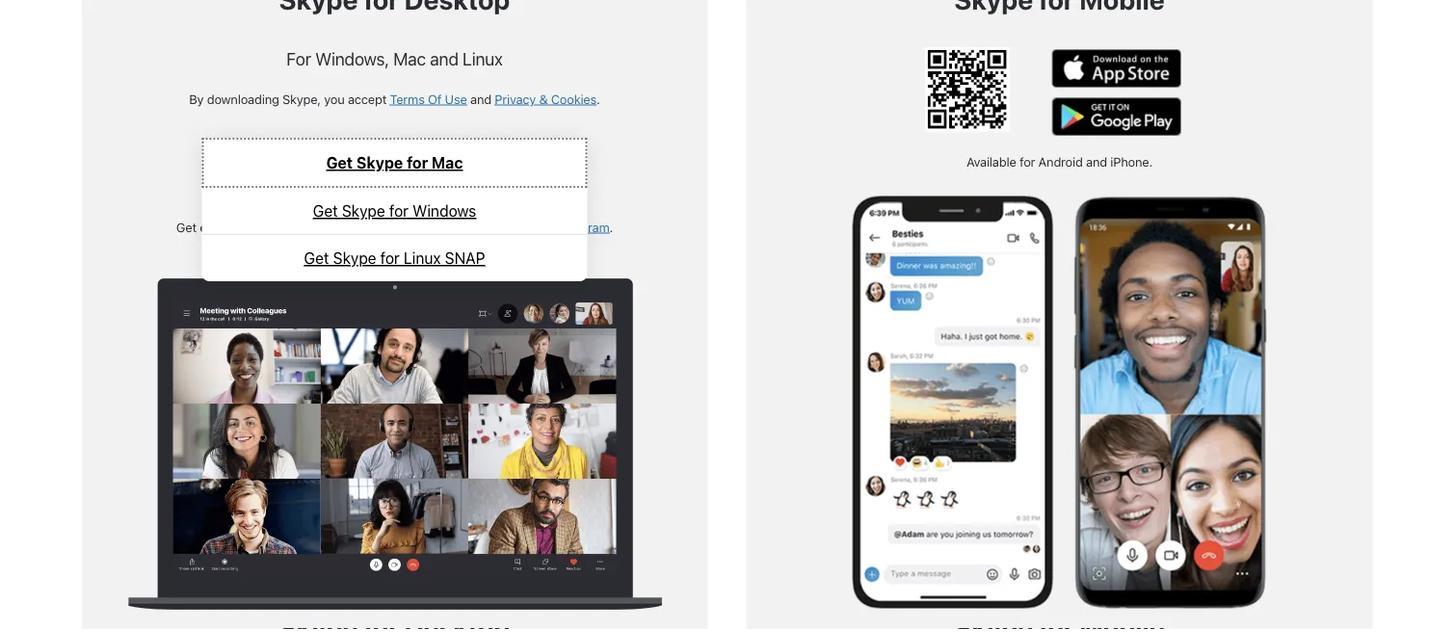 Task type: locate. For each thing, give the bounding box(es) containing it.
snap
[[445, 249, 485, 267]]

skype on mobile device image
[[852, 189, 1267, 613]]

get up the
[[299, 153, 327, 173]]

for
[[386, 153, 409, 173], [407, 154, 428, 172], [1020, 155, 1035, 169], [389, 202, 409, 220], [380, 249, 400, 267]]

2 horizontal spatial and
[[1086, 155, 1107, 169]]

. for privacy & cookies
[[597, 92, 600, 106]]

get skype for windows
[[313, 202, 476, 220]]

by
[[189, 92, 204, 106]]

for windows, mac and linux
[[286, 48, 503, 69]]

get early access to the latest skype innovations with skype insider program .
[[176, 220, 613, 234]]

list box
[[202, 138, 587, 281]]

skype,
[[282, 92, 321, 106]]

1 vertical spatial linux
[[404, 249, 441, 267]]

windows
[[413, 202, 476, 220]]

downloading
[[207, 92, 279, 106]]

you
[[324, 92, 345, 106]]

get skype for mac link up get skype for windows link
[[204, 140, 585, 186]]

and left iphone.
[[1086, 155, 1107, 169]]

linux
[[463, 48, 503, 69], [404, 249, 441, 267]]

1 horizontal spatial linux
[[463, 48, 503, 69]]

get right the
[[313, 202, 338, 220]]

and up 'of'
[[430, 48, 458, 69]]

mac
[[393, 48, 426, 69], [413, 153, 447, 173], [432, 154, 463, 172]]

get skype for mac up get skype for windows link
[[326, 154, 463, 172]]

get skype for mac link
[[204, 140, 585, 186], [299, 152, 447, 175]]

get skype for mac
[[299, 153, 447, 173], [326, 154, 463, 172]]

use
[[445, 92, 467, 106]]

terms of use link
[[390, 92, 467, 106]]

0 horizontal spatial and
[[430, 48, 458, 69]]

. right insider
[[610, 220, 613, 234]]

skype insider program link
[[482, 220, 610, 234]]

and right "use"
[[470, 92, 491, 106]]

0 vertical spatial and
[[430, 48, 458, 69]]

get skype for mac up get skype for windows
[[299, 153, 447, 173]]

0 vertical spatial .
[[597, 92, 600, 106]]

get
[[299, 153, 327, 173], [326, 154, 353, 172], [313, 202, 338, 220], [176, 220, 196, 234], [304, 249, 329, 267]]

1 vertical spatial and
[[470, 92, 491, 106]]

1 vertical spatial .
[[610, 220, 613, 234]]

linux up "use"
[[463, 48, 503, 69]]

get skype for mac link up get skype for windows
[[299, 152, 447, 175]]

of
[[428, 92, 442, 106]]

get down 'latest'
[[304, 249, 329, 267]]

available for android and iphone.
[[966, 155, 1153, 169]]

. right &
[[597, 92, 600, 106]]

get left 'early' at the top of the page
[[176, 220, 196, 234]]

1 horizontal spatial and
[[470, 92, 491, 106]]

get skype for linux snap
[[304, 249, 485, 267]]

2 vertical spatial and
[[1086, 155, 1107, 169]]

skype
[[332, 153, 382, 173], [356, 154, 403, 172], [342, 202, 385, 220], [349, 220, 384, 234], [482, 220, 517, 234], [333, 249, 376, 267]]

privacy
[[495, 92, 536, 106]]

and
[[430, 48, 458, 69], [470, 92, 491, 106], [1086, 155, 1107, 169]]

linux down innovations
[[404, 249, 441, 267]]

.
[[597, 92, 600, 106], [610, 220, 613, 234]]

0 horizontal spatial .
[[597, 92, 600, 106]]

latest
[[314, 220, 346, 234]]

1 horizontal spatial .
[[610, 220, 613, 234]]

download skype through qr code image
[[925, 47, 1010, 132]]



Task type: describe. For each thing, give the bounding box(es) containing it.
accept
[[348, 92, 387, 106]]

download on the appstore image
[[1052, 49, 1182, 88]]

the
[[293, 220, 311, 234]]

terms
[[390, 92, 425, 106]]

and for available for android and iphone.
[[1086, 155, 1107, 169]]

android
[[1038, 155, 1083, 169]]

to
[[278, 220, 290, 234]]

privacy & cookies link
[[495, 92, 597, 106]]

0 vertical spatial linux
[[463, 48, 503, 69]]

with
[[455, 220, 478, 234]]

get skype for mac link inside list box
[[204, 140, 585, 186]]

get it on google play image
[[1052, 97, 1182, 136]]

0 horizontal spatial linux
[[404, 249, 441, 267]]

available
[[966, 155, 1016, 169]]

get down you
[[326, 154, 353, 172]]

and for for windows, mac and linux
[[430, 48, 458, 69]]

get skype for linux snap link
[[202, 235, 587, 281]]

insider
[[520, 220, 558, 234]]

iphone.
[[1110, 155, 1153, 169]]

get skype for windows link
[[202, 188, 587, 234]]

by downloading skype, you accept terms of use and privacy & cookies .
[[189, 92, 600, 106]]

for
[[286, 48, 311, 69]]

&
[[539, 92, 548, 106]]

early
[[200, 220, 230, 234]]

innovations
[[387, 220, 451, 234]]

program
[[561, 220, 610, 234]]

. for skype insider program
[[610, 220, 613, 234]]

list box containing get skype for mac
[[202, 138, 587, 281]]

windows,
[[315, 48, 389, 69]]

cookies
[[551, 92, 597, 106]]

access
[[233, 220, 275, 234]]



Task type: vqa. For each thing, say whether or not it's contained in the screenshot.
More
no



